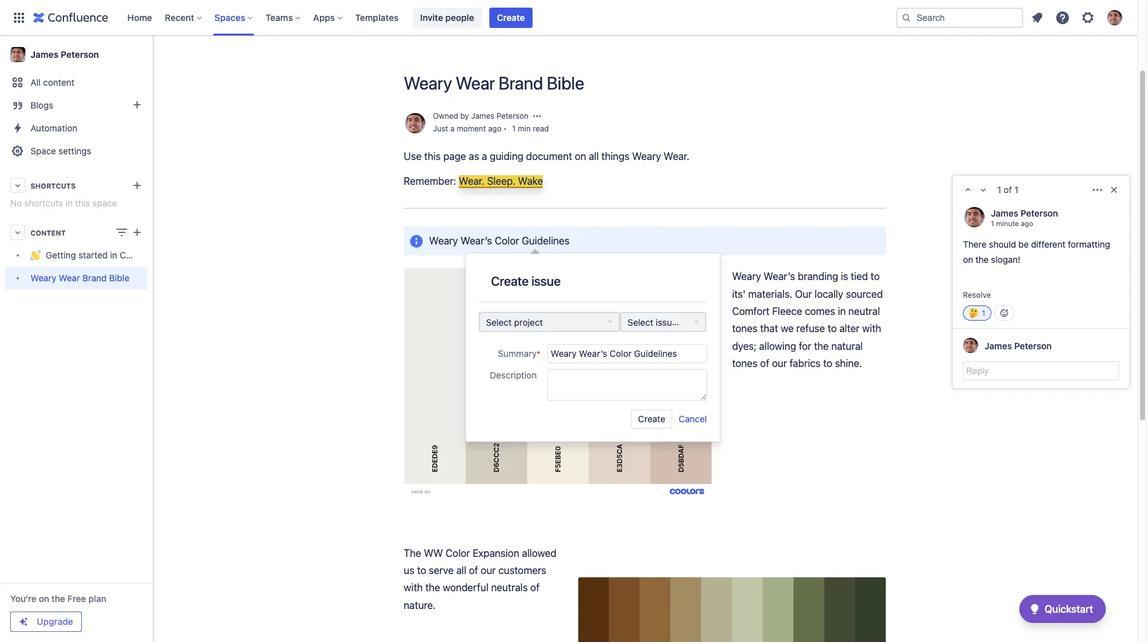 Task type: describe. For each thing, give the bounding box(es) containing it.
you're
[[10, 593, 36, 604]]

customers
[[499, 565, 547, 576]]

to left the alter
[[828, 323, 837, 334]]

the
[[404, 547, 421, 559]]

cancel
[[679, 413, 707, 424]]

the inside weary wear's branding is tied to its' materials. our locally sourced comfort fleece comes in neutral tones that we refuse to alter with dyes; allowing for the natural tones of our fabrics to shine.
[[815, 340, 829, 352]]

content
[[43, 77, 75, 88]]

serve
[[429, 565, 454, 576]]

0 vertical spatial weary wear brand bible
[[404, 72, 584, 93]]

overflow menu icon image
[[1092, 184, 1105, 196]]

automation
[[30, 123, 77, 133]]

manage page ownership image
[[533, 111, 543, 121]]

allowing
[[760, 340, 797, 352]]

people
[[446, 12, 474, 23]]

comment by james peterson comment
[[953, 182, 1130, 328]]

our inside the ww color expansion allowed us to serve all of our customers with the wonderful neutrals of nature.
[[481, 565, 496, 576]]

space element
[[0, 36, 167, 642]]

global element
[[8, 0, 897, 35]]

the left free
[[52, 593, 65, 604]]

weary right things
[[633, 151, 661, 162]]

select for select project
[[486, 317, 512, 328]]

wake
[[518, 176, 543, 187]]

project
[[514, 317, 543, 328]]

is
[[841, 271, 849, 282]]

0 vertical spatial a
[[451, 124, 455, 133]]

cancel link
[[673, 413, 707, 424]]

dyes;
[[733, 340, 757, 352]]

apps button
[[310, 7, 348, 28]]

content button
[[5, 221, 147, 244]]

its'
[[733, 288, 746, 300]]

quickstart button
[[1020, 595, 1106, 623]]

all for on
[[589, 151, 599, 162]]

fleece
[[773, 305, 803, 317]]

the inside the ww color expansion allowed us to serve all of our customers with the wonderful neutrals of nature.
[[426, 582, 440, 594]]

expansion
[[473, 547, 520, 559]]

james peterson inside the 'space' element
[[30, 49, 99, 60]]

bible inside tree
[[109, 273, 129, 284]]

teams button
[[262, 7, 306, 28]]

weary right panel info image at the top left of page
[[429, 235, 458, 246]]

getting started in confluence link
[[5, 244, 167, 267]]

automation link
[[5, 117, 147, 140]]

your profile and preferences image
[[1108, 10, 1123, 25]]

summary
[[498, 348, 537, 359]]

shine.
[[835, 358, 863, 369]]

tree inside the 'space' element
[[5, 244, 167, 290]]

with inside weary wear's branding is tied to its' materials. our locally sourced comfort fleece comes in neutral tones that we refuse to alter with dyes; allowing for the natural tones of our fabrics to shine.
[[863, 323, 882, 334]]

peterson inside the 'space' element
[[61, 49, 99, 60]]

in for started
[[110, 250, 117, 261]]

weary wear brand bible link
[[5, 267, 147, 290]]

with inside the ww color expansion allowed us to serve all of our customers with the wonderful neutrals of nature.
[[404, 582, 423, 594]]

Reply field
[[964, 361, 1120, 380]]

color for expansion
[[446, 547, 470, 559]]

1 of 1
[[998, 184, 1019, 195]]

be
[[1019, 239, 1029, 250]]

ago inside comment by james peterson "comment"
[[1022, 219, 1034, 227]]

guidelines
[[522, 235, 570, 246]]

space settings
[[30, 145, 91, 156]]

allowed
[[522, 547, 557, 559]]

refuse
[[797, 323, 826, 334]]

that
[[761, 323, 779, 334]]

select issue type
[[628, 317, 698, 328]]

of down the customers
[[531, 582, 540, 594]]

description
[[490, 369, 537, 380]]

1 for minute
[[992, 219, 995, 227]]

settings icon image
[[1081, 10, 1096, 25]]

formatting
[[1069, 239, 1111, 250]]

plan
[[88, 593, 106, 604]]

select issue type link
[[621, 312, 707, 331]]

guiding
[[490, 151, 524, 162]]

weary wear's branding is tied to its' materials. our locally sourced comfort fleece comes in neutral tones that we refuse to alter with dyes; allowing for the natural tones of our fabrics to shine.
[[733, 271, 886, 369]]

recent
[[165, 12, 194, 23]]

upgrade
[[37, 616, 73, 627]]

panel info image
[[409, 234, 424, 249]]

on inside there should be different formatting on the slogan!
[[964, 254, 974, 265]]

create link
[[490, 7, 533, 28]]

by
[[461, 111, 469, 121]]

to right 'tied'
[[871, 271, 880, 282]]

use this page as a guiding document on all things weary wear.
[[404, 151, 692, 162]]

space
[[92, 198, 117, 208]]

blogs
[[30, 100, 53, 111]]

of inside weary wear's branding is tied to its' materials. our locally sourced comfort fleece comes in neutral tones that we refuse to alter with dyes; allowing for the natural tones of our fabrics to shine.
[[761, 358, 770, 369]]

create a blog image
[[130, 97, 145, 112]]

to inside the ww color expansion allowed us to serve all of our customers with the wonderful neutrals of nature.
[[417, 565, 426, 576]]

select project link
[[479, 312, 620, 331]]

in inside weary wear's branding is tied to its' materials. our locally sourced comfort fleece comes in neutral tones that we refuse to alter with dyes; allowing for the natural tones of our fabrics to shine.
[[838, 305, 846, 317]]

there should be different formatting on the slogan!
[[964, 239, 1113, 265]]

free
[[68, 593, 86, 604]]

1 inside button
[[982, 309, 986, 317]]

neutral
[[849, 305, 881, 317]]

remember:
[[404, 176, 456, 187]]

1 for min
[[512, 124, 516, 133]]

getting started in confluence
[[46, 250, 167, 261]]

comes
[[805, 305, 836, 317]]

content
[[30, 228, 66, 237]]

1 horizontal spatial wear.
[[664, 151, 690, 162]]

locally
[[815, 288, 844, 300]]

create for create issue
[[491, 274, 529, 288]]

ww
[[424, 547, 443, 559]]

Search field
[[897, 7, 1024, 28]]

brand inside tree
[[82, 273, 107, 284]]

getting
[[46, 250, 76, 261]]

no shortcuts in this space
[[10, 198, 117, 208]]

branding
[[798, 271, 839, 282]]

1 for of
[[998, 184, 1002, 195]]

james down add reaction icon
[[985, 341, 1013, 352]]

owned
[[433, 111, 458, 121]]

create issue
[[491, 274, 561, 288]]

james peterson link up min
[[471, 111, 529, 121]]

upgrade button
[[11, 612, 81, 631]]

should
[[990, 239, 1017, 250]]

type
[[680, 317, 698, 328]]

0 vertical spatial james peterson image
[[405, 113, 426, 133]]

peterson up min
[[497, 111, 529, 121]]

just a moment ago
[[433, 124, 502, 133]]

help icon image
[[1056, 10, 1071, 25]]

the inside there should be different formatting on the slogan!
[[976, 254, 989, 265]]



Task type: vqa. For each thing, say whether or not it's contained in the screenshot.
Weary Wear Brand Bible within the SPACE element
yes



Task type: locate. For each thing, give the bounding box(es) containing it.
to
[[871, 271, 880, 282], [828, 323, 837, 334], [824, 358, 833, 369], [417, 565, 426, 576]]

comfort
[[733, 305, 770, 317]]

color up "serve"
[[446, 547, 470, 559]]

wear down getting
[[59, 273, 80, 284]]

1 vertical spatial with
[[404, 582, 423, 594]]

1 horizontal spatial on
[[575, 151, 587, 162]]

peterson up 'reply' field
[[1015, 341, 1052, 352]]

for
[[799, 340, 812, 352]]

james peterson inside "comment"
[[992, 207, 1059, 218]]

0 horizontal spatial ago
[[488, 124, 502, 133]]

1 vertical spatial tones
[[733, 358, 758, 369]]

james peterson image
[[965, 207, 985, 227]]

0 vertical spatial all
[[589, 151, 599, 162]]

add shortcut image
[[130, 178, 145, 193]]

james peterson for james peterson link in "comment"
[[992, 207, 1059, 218]]

weary wear brand bible down getting started in confluence "link"
[[30, 273, 129, 284]]

the
[[976, 254, 989, 265], [815, 340, 829, 352], [426, 582, 440, 594], [52, 593, 65, 604]]

0 horizontal spatial wear.
[[459, 176, 485, 187]]

blogs link
[[5, 94, 147, 117]]

1 vertical spatial all
[[457, 565, 467, 576]]

weary wear brand bible up owned by james peterson on the left of page
[[404, 72, 584, 93]]

just
[[433, 124, 448, 133]]

all left things
[[589, 151, 599, 162]]

to right us
[[417, 565, 426, 576]]

0 vertical spatial issue
[[532, 274, 561, 288]]

things
[[602, 151, 630, 162]]

0 horizontal spatial bible
[[109, 273, 129, 284]]

our inside weary wear's branding is tied to its' materials. our locally sourced comfort fleece comes in neutral tones that we refuse to alter with dyes; allowing for the natural tones of our fabrics to shine.
[[772, 358, 787, 369]]

1 button
[[964, 306, 992, 321]]

1 select from the left
[[486, 317, 512, 328]]

weary down getting
[[30, 273, 56, 284]]

0 vertical spatial wear
[[456, 72, 495, 93]]

create right people
[[497, 12, 525, 23]]

Description text field
[[547, 369, 707, 401]]

our down allowing
[[772, 358, 787, 369]]

of up 'wonderful'
[[469, 565, 478, 576]]

1 horizontal spatial our
[[772, 358, 787, 369]]

1 vertical spatial wear's
[[764, 271, 796, 282]]

with
[[863, 323, 882, 334], [404, 582, 423, 594]]

weary inside weary wear's branding is tied to its' materials. our locally sourced comfort fleece comes in neutral tones that we refuse to alter with dyes; allowing for the natural tones of our fabrics to shine.
[[733, 271, 762, 282]]

wear inside tree
[[59, 273, 80, 284]]

invite people button
[[413, 7, 482, 28]]

create for create
[[497, 12, 525, 23]]

confluence
[[120, 250, 167, 261]]

2 select from the left
[[628, 317, 654, 328]]

james peterson up 1 minute ago
[[992, 207, 1059, 218]]

james peterson up content
[[30, 49, 99, 60]]

add reaction image
[[1000, 308, 1010, 318]]

weary wear's color guidelines
[[429, 235, 570, 246]]

0 vertical spatial brand
[[499, 72, 543, 93]]

issue down guidelines
[[532, 274, 561, 288]]

create up select project
[[491, 274, 529, 288]]

the down the there
[[976, 254, 989, 265]]

1 horizontal spatial brand
[[499, 72, 543, 93]]

tree containing getting started in confluence
[[5, 244, 167, 290]]

1 horizontal spatial a
[[482, 151, 487, 162]]

in inside "link"
[[110, 250, 117, 261]]

search image
[[902, 12, 912, 23]]

0 horizontal spatial wear
[[59, 273, 80, 284]]

None submit
[[631, 409, 673, 429]]

james up all content
[[30, 49, 58, 60]]

on inside the 'space' element
[[39, 593, 49, 604]]

select left project
[[486, 317, 512, 328]]

0 horizontal spatial issue
[[532, 274, 561, 288]]

create a page image
[[130, 225, 145, 240]]

james up moment
[[471, 111, 495, 121]]

space settings link
[[5, 140, 147, 163]]

1 minute ago
[[992, 219, 1034, 227]]

1 vertical spatial a
[[482, 151, 487, 162]]

1 horizontal spatial bible
[[547, 72, 584, 93]]

james peterson image
[[405, 113, 426, 133], [964, 338, 979, 353]]

peterson inside "comment"
[[1021, 207, 1059, 218]]

notification icon image
[[1030, 10, 1046, 25]]

1 horizontal spatial issue
[[656, 317, 677, 328]]

shortcuts
[[24, 198, 63, 208]]

wear's for branding
[[764, 271, 796, 282]]

issue
[[532, 274, 561, 288], [656, 317, 677, 328]]

tones down dyes;
[[733, 358, 758, 369]]

james inside the 'space' element
[[30, 49, 58, 60]]

on down the there
[[964, 254, 974, 265]]

0 vertical spatial on
[[575, 151, 587, 162]]

natural
[[832, 340, 863, 352]]

peterson up 1 minute ago
[[1021, 207, 1059, 218]]

the right the for
[[815, 340, 829, 352]]

tree
[[5, 244, 167, 290]]

settings
[[58, 145, 91, 156]]

james
[[30, 49, 58, 60], [471, 111, 495, 121], [992, 207, 1019, 218], [985, 341, 1013, 352]]

james peterson image down 1 button
[[964, 338, 979, 353]]

in for shortcuts
[[66, 198, 73, 208]]

all content link
[[5, 71, 147, 94]]

1 vertical spatial on
[[964, 254, 974, 265]]

0 vertical spatial james peterson
[[30, 49, 99, 60]]

wear. down as
[[459, 176, 485, 187]]

in down the shortcuts dropdown button
[[66, 198, 73, 208]]

0 horizontal spatial james peterson image
[[405, 113, 426, 133]]

invite people
[[420, 12, 474, 23]]

owned by james peterson
[[433, 111, 529, 121]]

1 vertical spatial this
[[75, 198, 90, 208]]

home
[[127, 12, 152, 23]]

all for serve
[[457, 565, 467, 576]]

1 vertical spatial color
[[446, 547, 470, 559]]

select inside "link"
[[628, 317, 654, 328]]

use
[[404, 151, 422, 162]]

1 vertical spatial weary wear brand bible
[[30, 273, 129, 284]]

james peterson link up 1 minute ago
[[992, 207, 1059, 218]]

on right the 'document'
[[575, 151, 587, 162]]

2 vertical spatial james peterson
[[985, 341, 1052, 352]]

wear's for color
[[461, 235, 492, 246]]

change view image
[[114, 225, 130, 240]]

ago right minute
[[1022, 219, 1034, 227]]

james peterson up 'reply' field
[[985, 341, 1052, 352]]

peterson
[[61, 49, 99, 60], [497, 111, 529, 121], [1021, 207, 1059, 218], [1015, 341, 1052, 352]]

1 vertical spatial in
[[110, 250, 117, 261]]

all inside the ww color expansion allowed us to serve all of our customers with the wonderful neutrals of nature.
[[457, 565, 467, 576]]

issue left type
[[656, 317, 677, 328]]

color
[[495, 235, 519, 246], [446, 547, 470, 559]]

with down us
[[404, 582, 423, 594]]

0 vertical spatial in
[[66, 198, 73, 208]]

james peterson link up 'reply' field
[[985, 341, 1052, 352]]

premium image
[[18, 617, 29, 627]]

issue inside "link"
[[656, 317, 677, 328]]

close comment sidebar image
[[1110, 185, 1120, 195]]

issue for create
[[532, 274, 561, 288]]

this right use at top
[[424, 151, 441, 162]]

0 horizontal spatial with
[[404, 582, 423, 594]]

1 horizontal spatial weary wear brand bible
[[404, 72, 584, 93]]

1 vertical spatial james peterson
[[992, 207, 1059, 218]]

1 horizontal spatial with
[[863, 323, 882, 334]]

invite
[[420, 12, 443, 23]]

moment
[[457, 124, 486, 133]]

0 vertical spatial ago
[[488, 124, 502, 133]]

remember: wear. sleep. wake
[[404, 176, 543, 187]]

1 vertical spatial wear.
[[459, 176, 485, 187]]

sourced
[[846, 288, 883, 300]]

banner
[[0, 0, 1138, 36]]

a right as
[[482, 151, 487, 162]]

wonderful
[[443, 582, 489, 594]]

sleep.
[[487, 176, 516, 187]]

tones up dyes;
[[733, 323, 758, 334]]

in right started
[[110, 250, 117, 261]]

all
[[589, 151, 599, 162], [457, 565, 467, 576]]

issue for select
[[656, 317, 677, 328]]

create
[[497, 12, 525, 23], [491, 274, 529, 288]]

0 horizontal spatial in
[[66, 198, 73, 208]]

1 vertical spatial wear
[[59, 273, 80, 284]]

brand
[[499, 72, 543, 93], [82, 273, 107, 284]]

our down expansion
[[481, 565, 496, 576]]

1 horizontal spatial all
[[589, 151, 599, 162]]

page
[[444, 151, 466, 162]]

a right just
[[451, 124, 455, 133]]

started
[[78, 250, 108, 261]]

james peterson link up all content link
[[5, 42, 147, 67]]

read
[[533, 124, 549, 133]]

shortcuts
[[30, 181, 76, 190]]

0 horizontal spatial all
[[457, 565, 467, 576]]

spaces button
[[211, 7, 258, 28]]

teams
[[266, 12, 293, 23]]

us
[[404, 565, 415, 576]]

bible down getting started in confluence
[[109, 273, 129, 284]]

resolve button
[[964, 291, 992, 300]]

1 vertical spatial ago
[[1022, 219, 1034, 227]]

min
[[518, 124, 531, 133]]

wear's down remember: wear. sleep. wake
[[461, 235, 492, 246]]

appswitcher icon image
[[11, 10, 27, 25]]

slogan!
[[992, 254, 1021, 265]]

peterson up all content link
[[61, 49, 99, 60]]

check image
[[1028, 602, 1043, 617]]

wear. right things
[[664, 151, 690, 162]]

2 vertical spatial in
[[838, 305, 846, 317]]

wear's inside weary wear's branding is tied to its' materials. our locally sourced comfort fleece comes in neutral tones that we refuse to alter with dyes; allowing for the natural tones of our fabrics to shine.
[[764, 271, 796, 282]]

1 vertical spatial james peterson image
[[964, 338, 979, 353]]

weary up 'owned'
[[404, 72, 452, 93]]

select for select issue type
[[628, 317, 654, 328]]

0 vertical spatial bible
[[547, 72, 584, 93]]

color left guidelines
[[495, 235, 519, 246]]

of right next comment icon
[[1004, 184, 1013, 195]]

1 horizontal spatial wear's
[[764, 271, 796, 282]]

2 vertical spatial on
[[39, 593, 49, 604]]

1 vertical spatial brand
[[82, 273, 107, 284]]

with down "neutral" at the right
[[863, 323, 882, 334]]

0 horizontal spatial this
[[75, 198, 90, 208]]

nature.
[[404, 599, 436, 611]]

previous comment image
[[961, 182, 976, 198]]

None text field
[[547, 344, 707, 363]]

0 horizontal spatial our
[[481, 565, 496, 576]]

james peterson image left just
[[405, 113, 426, 133]]

wear's up materials.
[[764, 271, 796, 282]]

on right you're
[[39, 593, 49, 604]]

1 horizontal spatial wear
[[456, 72, 495, 93]]

wear's
[[461, 235, 492, 246], [764, 271, 796, 282]]

brand down started
[[82, 273, 107, 284]]

0 vertical spatial wear.
[[664, 151, 690, 162]]

confluence image
[[33, 10, 108, 25], [33, 10, 108, 25]]

space
[[30, 145, 56, 156]]

1 tones from the top
[[733, 323, 758, 334]]

1 vertical spatial create
[[491, 274, 529, 288]]

0 vertical spatial with
[[863, 323, 882, 334]]

the ww color expansion allowed us to serve all of our customers with the wonderful neutrals of nature.
[[404, 547, 559, 611]]

document
[[526, 151, 573, 162]]

weary inside the 'space' element
[[30, 273, 56, 284]]

2 tones from the top
[[733, 358, 758, 369]]

1 horizontal spatial color
[[495, 235, 519, 246]]

0 vertical spatial wear's
[[461, 235, 492, 246]]

1 horizontal spatial in
[[110, 250, 117, 261]]

james peterson for james peterson link over 'reply' field
[[985, 341, 1052, 352]]

create inside "global" element
[[497, 12, 525, 23]]

0 horizontal spatial weary wear brand bible
[[30, 273, 129, 284]]

james up minute
[[992, 207, 1019, 218]]

1 horizontal spatial this
[[424, 151, 441, 162]]

a
[[451, 124, 455, 133], [482, 151, 487, 162]]

0 horizontal spatial brand
[[82, 273, 107, 284]]

the down "serve"
[[426, 582, 440, 594]]

copy link to comment image
[[1032, 218, 1042, 228]]

0 vertical spatial color
[[495, 235, 519, 246]]

this down the shortcuts dropdown button
[[75, 198, 90, 208]]

minute
[[997, 219, 1020, 227]]

0 vertical spatial our
[[772, 358, 787, 369]]

select
[[486, 317, 512, 328], [628, 317, 654, 328]]

0 vertical spatial this
[[424, 151, 441, 162]]

1 vertical spatial issue
[[656, 317, 677, 328]]

in up the alter
[[838, 305, 846, 317]]

as
[[469, 151, 479, 162]]

brand up manage page ownership image on the left
[[499, 72, 543, 93]]

to left the shine.
[[824, 358, 833, 369]]

james inside "comment"
[[992, 207, 1019, 218]]

recent button
[[161, 7, 207, 28]]

banner containing home
[[0, 0, 1138, 36]]

different
[[1032, 239, 1066, 250]]

1 horizontal spatial ago
[[1022, 219, 1034, 227]]

this inside the 'space' element
[[75, 198, 90, 208]]

wear.
[[664, 151, 690, 162], [459, 176, 485, 187]]

0 horizontal spatial on
[[39, 593, 49, 604]]

0 horizontal spatial wear's
[[461, 235, 492, 246]]

neutrals
[[491, 582, 528, 594]]

0 vertical spatial create
[[497, 12, 525, 23]]

alter
[[840, 323, 860, 334]]

wear up owned by james peterson on the left of page
[[456, 72, 495, 93]]

weary
[[404, 72, 452, 93], [633, 151, 661, 162], [429, 235, 458, 246], [733, 271, 762, 282], [30, 273, 56, 284]]

james peterson
[[30, 49, 99, 60], [992, 207, 1059, 218], [985, 341, 1052, 352]]

tied
[[851, 271, 869, 282]]

0 horizontal spatial color
[[446, 547, 470, 559]]

collapse sidebar image
[[138, 42, 166, 67]]

bible up read
[[547, 72, 584, 93]]

2 horizontal spatial on
[[964, 254, 974, 265]]

color inside the ww color expansion allowed us to serve all of our customers with the wonderful neutrals of nature.
[[446, 547, 470, 559]]

2 horizontal spatial in
[[838, 305, 846, 317]]

0 vertical spatial tones
[[733, 323, 758, 334]]

all up 'wonderful'
[[457, 565, 467, 576]]

ago down owned by james peterson on the left of page
[[488, 124, 502, 133]]

fabrics
[[790, 358, 821, 369]]

of down allowing
[[761, 358, 770, 369]]

our
[[796, 288, 812, 300]]

1 horizontal spatial select
[[628, 317, 654, 328]]

james peterson link inside "comment"
[[992, 207, 1059, 218]]

1 vertical spatial bible
[[109, 273, 129, 284]]

select left type
[[628, 317, 654, 328]]

all content
[[30, 77, 75, 88]]

select project
[[486, 317, 543, 328]]

resolve
[[964, 291, 992, 300]]

color for guidelines
[[495, 235, 519, 246]]

1 vertical spatial our
[[481, 565, 496, 576]]

0 horizontal spatial select
[[486, 317, 512, 328]]

all
[[30, 77, 41, 88]]

apps
[[313, 12, 335, 23]]

:thinking: image
[[969, 308, 979, 318], [969, 308, 979, 318]]

0 horizontal spatial a
[[451, 124, 455, 133]]

next comment image
[[976, 182, 992, 198]]

weary up its'
[[733, 271, 762, 282]]

1 horizontal spatial james peterson image
[[964, 338, 979, 353]]

weary wear brand bible inside tree
[[30, 273, 129, 284]]



